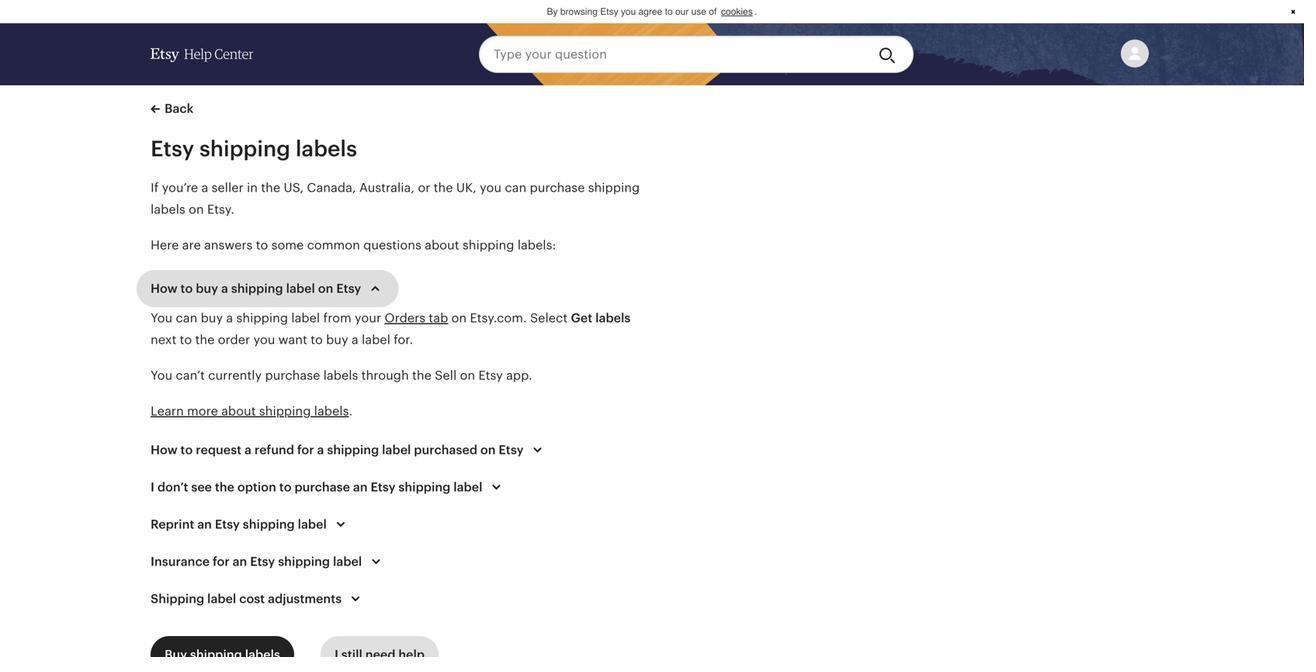 Task type: vqa. For each thing, say whether or not it's contained in the screenshot.
the 'Shipping label cost adjustments' dropdown button
yes



Task type: describe. For each thing, give the bounding box(es) containing it.
learn more about shipping labels link
[[151, 404, 349, 418]]

cookies
[[721, 6, 753, 17]]

refund
[[255, 443, 294, 457]]

shipping label cost adjustments
[[151, 592, 342, 606]]

how to buy a shipping label on etsy button
[[137, 270, 399, 307]]

how to buy a shipping label on etsy
[[151, 282, 361, 296]]

us,
[[284, 181, 304, 195]]

1 horizontal spatial .
[[755, 6, 757, 17]]

labels:
[[518, 238, 556, 252]]

currently
[[208, 369, 262, 383]]

to right next
[[180, 333, 192, 347]]

i don't see the option to purchase an etsy shipping label
[[151, 481, 483, 495]]

label up adjustments
[[333, 555, 362, 569]]

our
[[675, 6, 689, 17]]

labels down you can't currently purchase labels through the sell on etsy app.
[[314, 404, 349, 418]]

label up the want
[[291, 311, 320, 325]]

buy for can
[[201, 311, 223, 325]]

etsy down how to request a refund for a shipping label purchased on etsy dropdown button
[[371, 481, 396, 495]]

etsy up shipping label cost adjustments dropdown button
[[250, 555, 275, 569]]

agree
[[639, 6, 662, 17]]

purchase inside dropdown button
[[295, 481, 350, 495]]

2 vertical spatial buy
[[326, 333, 348, 347]]

etsy shipping labels
[[151, 137, 357, 161]]

the right or
[[434, 181, 453, 195]]

more
[[187, 404, 218, 418]]

2 horizontal spatial you
[[621, 6, 636, 17]]

to right the want
[[311, 333, 323, 347]]

labels left through
[[323, 369, 358, 383]]

insurance
[[151, 555, 210, 569]]

etsy right purchased
[[499, 443, 524, 457]]

see
[[191, 481, 212, 495]]

don't
[[157, 481, 188, 495]]

how to request a refund for a shipping label purchased on etsy
[[151, 443, 524, 457]]

through
[[362, 369, 409, 383]]

a inside the 'if you're a seller in the us, canada, australia, or the uk, you can purchase shipping labels on etsy.'
[[201, 181, 208, 195]]

use
[[691, 6, 706, 17]]

can inside the 'if you're a seller in the us, canada, australia, or the uk, you can purchase shipping labels on etsy.'
[[505, 181, 527, 195]]

to left some at the top of the page
[[256, 238, 268, 252]]

from
[[323, 311, 352, 325]]

request
[[196, 443, 242, 457]]

2 vertical spatial an
[[233, 555, 247, 569]]

back link
[[151, 99, 194, 118]]

you're
[[162, 181, 198, 195]]

labels inside you can buy a shipping label from your orders tab on etsy.com. select get labels next to the order you want to buy a label for.
[[596, 311, 631, 325]]

your
[[355, 311, 381, 325]]

questions
[[363, 238, 421, 252]]

help
[[184, 47, 212, 62]]

shipping label cost adjustments button
[[137, 581, 379, 618]]

on right sell
[[460, 369, 475, 383]]

labels inside the 'if you're a seller in the us, canada, australia, or the uk, you can purchase shipping labels on etsy.'
[[151, 203, 185, 217]]

you inside you can buy a shipping label from your orders tab on etsy.com. select get labels next to the order you want to buy a label for.
[[253, 333, 275, 347]]

label down purchased
[[454, 481, 483, 495]]

a up i don't see the option to purchase an etsy shipping label
[[317, 443, 324, 457]]

etsy image
[[151, 48, 179, 62]]

buy for to
[[196, 282, 218, 296]]

0 vertical spatial about
[[425, 238, 459, 252]]

etsy up insurance for an etsy shipping label
[[215, 518, 240, 532]]

australia,
[[359, 181, 415, 195]]

etsy right browsing
[[600, 6, 618, 17]]

learn
[[151, 404, 184, 418]]

a down your
[[352, 333, 358, 347]]

a inside how to buy a shipping label on etsy dropdown button
[[221, 282, 228, 296]]

the left sell
[[412, 369, 432, 383]]

app.
[[506, 369, 532, 383]]

1 vertical spatial purchase
[[265, 369, 320, 383]]

shipping
[[151, 592, 204, 606]]

you can't currently purchase labels through the sell on etsy app.
[[151, 369, 536, 383]]

shipping inside the 'if you're a seller in the us, canada, australia, or the uk, you can purchase shipping labels on etsy.'
[[588, 181, 640, 195]]

by
[[547, 6, 558, 17]]

center
[[215, 47, 254, 62]]

etsy.com.
[[470, 311, 527, 325]]

browsing
[[560, 6, 598, 17]]

reprint an etsy shipping label button
[[137, 506, 364, 543]]

insurance for an etsy shipping label
[[151, 555, 362, 569]]

can't
[[176, 369, 205, 383]]

etsy left app.
[[479, 369, 503, 383]]

i don't see the option to purchase an etsy shipping label button
[[137, 469, 520, 506]]

you can buy a shipping label from your orders tab on etsy.com. select get labels next to the order you want to buy a label for.
[[151, 311, 631, 347]]

of
[[709, 6, 717, 17]]

to right option
[[279, 481, 292, 495]]

answers
[[204, 238, 253, 252]]

here
[[151, 238, 179, 252]]

seller
[[212, 181, 244, 195]]



Task type: locate. For each thing, give the bounding box(es) containing it.
can up next
[[176, 311, 197, 325]]

the
[[261, 181, 280, 195], [434, 181, 453, 195], [195, 333, 215, 347], [412, 369, 432, 383], [215, 481, 234, 495]]

on right tab
[[452, 311, 467, 325]]

1 horizontal spatial an
[[233, 555, 247, 569]]

. down you can't currently purchase labels through the sell on etsy app.
[[349, 404, 353, 418]]

for right refund on the bottom left of the page
[[297, 443, 314, 457]]

purchase
[[530, 181, 585, 195], [265, 369, 320, 383], [295, 481, 350, 495]]

etsy up you're
[[151, 137, 194, 161]]

1 vertical spatial about
[[221, 404, 256, 418]]

1 vertical spatial can
[[176, 311, 197, 325]]

buy up order in the left bottom of the page
[[201, 311, 223, 325]]

0 vertical spatial can
[[505, 181, 527, 195]]

about down currently
[[221, 404, 256, 418]]

label down i don't see the option to purchase an etsy shipping label
[[298, 518, 327, 532]]

an down how to request a refund for a shipping label purchased on etsy dropdown button
[[353, 481, 368, 495]]

orders tab link
[[385, 311, 448, 325]]

are
[[182, 238, 201, 252]]

can inside you can buy a shipping label from your orders tab on etsy.com. select get labels next to the order you want to buy a label for.
[[176, 311, 197, 325]]

cookies link
[[719, 4, 755, 19]]

on inside you can buy a shipping label from your orders tab on etsy.com. select get labels next to the order you want to buy a label for.
[[452, 311, 467, 325]]

0 vertical spatial an
[[353, 481, 368, 495]]

. right cookies
[[755, 6, 757, 17]]

how
[[151, 282, 178, 296], [151, 443, 178, 457]]

on up from
[[318, 282, 333, 296]]

learn more about shipping labels .
[[151, 404, 353, 418]]

on right purchased
[[480, 443, 496, 457]]

want
[[278, 333, 307, 347]]

about right questions
[[425, 238, 459, 252]]

on inside the 'if you're a seller in the us, canada, australia, or the uk, you can purchase shipping labels on etsy.'
[[189, 203, 204, 217]]

if
[[151, 181, 159, 195]]

for.
[[394, 333, 413, 347]]

back
[[165, 102, 194, 116]]

labels up canada,
[[296, 137, 357, 161]]

shipping
[[199, 137, 290, 161], [588, 181, 640, 195], [463, 238, 514, 252], [231, 282, 283, 296], [236, 311, 288, 325], [259, 404, 311, 418], [327, 443, 379, 457], [399, 481, 451, 495], [243, 518, 295, 532], [278, 555, 330, 569]]

1 horizontal spatial you
[[480, 181, 502, 195]]

buy down the are
[[196, 282, 218, 296]]

a up order in the left bottom of the page
[[226, 311, 233, 325]]

1 vertical spatial .
[[349, 404, 353, 418]]

0 horizontal spatial you
[[253, 333, 275, 347]]

an right reprint
[[197, 518, 212, 532]]

1 vertical spatial how
[[151, 443, 178, 457]]

how down here
[[151, 282, 178, 296]]

0 vertical spatial for
[[297, 443, 314, 457]]

some
[[271, 238, 304, 252]]

to down the are
[[181, 282, 193, 296]]

can
[[505, 181, 527, 195], [176, 311, 197, 325]]

how for how to request a refund for a shipping label purchased on etsy
[[151, 443, 178, 457]]

uk,
[[456, 181, 477, 195]]

you
[[621, 6, 636, 17], [480, 181, 502, 195], [253, 333, 275, 347]]

how for how to buy a shipping label on etsy
[[151, 282, 178, 296]]

on left "etsy." at left
[[189, 203, 204, 217]]

order
[[218, 333, 250, 347]]

0 horizontal spatial can
[[176, 311, 197, 325]]

sell
[[435, 369, 457, 383]]

etsy.
[[207, 203, 234, 217]]

0 horizontal spatial about
[[221, 404, 256, 418]]

1 horizontal spatial about
[[425, 238, 459, 252]]

a left refund on the bottom left of the page
[[245, 443, 252, 457]]

0 vertical spatial you
[[151, 311, 173, 325]]

the right see
[[215, 481, 234, 495]]

buy
[[196, 282, 218, 296], [201, 311, 223, 325], [326, 333, 348, 347]]

orders
[[385, 311, 426, 325]]

2 you from the top
[[151, 369, 173, 383]]

1 vertical spatial you
[[480, 181, 502, 195]]

.
[[755, 6, 757, 17], [349, 404, 353, 418]]

insurance for an etsy shipping label button
[[137, 543, 399, 581]]

you right uk,
[[480, 181, 502, 195]]

or
[[418, 181, 430, 195]]

labels
[[296, 137, 357, 161], [151, 203, 185, 217], [596, 311, 631, 325], [323, 369, 358, 383], [314, 404, 349, 418]]

an down reprint an etsy shipping label
[[233, 555, 247, 569]]

Type your question search field
[[479, 36, 867, 73]]

the left order in the left bottom of the page
[[195, 333, 215, 347]]

shipping inside you can buy a shipping label from your orders tab on etsy.com. select get labels next to the order you want to buy a label for.
[[236, 311, 288, 325]]

you for you can buy a shipping label from your orders tab on etsy.com. select get labels next to the order you want to buy a label for.
[[151, 311, 173, 325]]

to left request
[[181, 443, 193, 457]]

buy down from
[[326, 333, 348, 347]]

on
[[189, 203, 204, 217], [318, 282, 333, 296], [452, 311, 467, 325], [460, 369, 475, 383], [480, 443, 496, 457]]

1 vertical spatial an
[[197, 518, 212, 532]]

to left our
[[665, 6, 673, 17]]

how up don't
[[151, 443, 178, 457]]

label
[[286, 282, 315, 296], [291, 311, 320, 325], [362, 333, 390, 347], [382, 443, 411, 457], [454, 481, 483, 495], [298, 518, 327, 532], [333, 555, 362, 569], [207, 592, 236, 606]]

for
[[297, 443, 314, 457], [213, 555, 230, 569]]

2 vertical spatial you
[[253, 333, 275, 347]]

purchase inside the 'if you're a seller in the us, canada, australia, or the uk, you can purchase shipping labels on etsy.'
[[530, 181, 585, 195]]

0 vertical spatial .
[[755, 6, 757, 17]]

you inside you can buy a shipping label from your orders tab on etsy.com. select get labels next to the order you want to buy a label for.
[[151, 311, 173, 325]]

label down your
[[362, 333, 390, 347]]

about
[[425, 238, 459, 252], [221, 404, 256, 418]]

get
[[571, 311, 593, 325]]

reprint an etsy shipping label
[[151, 518, 327, 532]]

you
[[151, 311, 173, 325], [151, 369, 173, 383]]

0 horizontal spatial .
[[349, 404, 353, 418]]

labels down you're
[[151, 203, 185, 217]]

common
[[307, 238, 360, 252]]

label down some at the top of the page
[[286, 282, 315, 296]]

1 vertical spatial buy
[[201, 311, 223, 325]]

reprint
[[151, 518, 194, 532]]

1 you from the top
[[151, 311, 173, 325]]

1 how from the top
[[151, 282, 178, 296]]

2 how from the top
[[151, 443, 178, 457]]

label left purchased
[[382, 443, 411, 457]]

the inside you can buy a shipping label from your orders tab on etsy.com. select get labels next to the order you want to buy a label for.
[[195, 333, 215, 347]]

an
[[353, 481, 368, 495], [197, 518, 212, 532], [233, 555, 247, 569]]

etsy
[[600, 6, 618, 17], [151, 137, 194, 161], [336, 282, 361, 296], [479, 369, 503, 383], [499, 443, 524, 457], [371, 481, 396, 495], [215, 518, 240, 532], [250, 555, 275, 569]]

0 vertical spatial buy
[[196, 282, 218, 296]]

if you're a seller in the us, canada, australia, or the uk, you can purchase shipping labels on etsy.
[[151, 181, 640, 217]]

you left the "can't"
[[151, 369, 173, 383]]

you for you can't currently purchase labels through the sell on etsy app.
[[151, 369, 173, 383]]

to
[[665, 6, 673, 17], [256, 238, 268, 252], [181, 282, 193, 296], [180, 333, 192, 347], [311, 333, 323, 347], [181, 443, 193, 457], [279, 481, 292, 495]]

in
[[247, 181, 258, 195]]

you left agree
[[621, 6, 636, 17]]

cost
[[239, 592, 265, 606]]

1 vertical spatial you
[[151, 369, 173, 383]]

a left 'seller' on the top left
[[201, 181, 208, 195]]

you left the want
[[253, 333, 275, 347]]

1 vertical spatial for
[[213, 555, 230, 569]]

None search field
[[479, 36, 914, 73]]

2 vertical spatial purchase
[[295, 481, 350, 495]]

you up next
[[151, 311, 173, 325]]

adjustments
[[268, 592, 342, 606]]

option
[[237, 481, 276, 495]]

0 vertical spatial how
[[151, 282, 178, 296]]

for right the insurance
[[213, 555, 230, 569]]

here are answers to some common questions about shipping labels:
[[151, 238, 556, 252]]

etsy up from
[[336, 282, 361, 296]]

the right "in"
[[261, 181, 280, 195]]

canada,
[[307, 181, 356, 195]]

by browsing etsy you agree to our use of cookies .
[[547, 6, 757, 17]]

a down 'answers'
[[221, 282, 228, 296]]

purchase up labels:
[[530, 181, 585, 195]]

0 vertical spatial purchase
[[530, 181, 585, 195]]

help center
[[184, 47, 254, 62]]

labels right the "get"
[[596, 311, 631, 325]]

2 horizontal spatial an
[[353, 481, 368, 495]]

can right uk,
[[505, 181, 527, 195]]

purchased
[[414, 443, 477, 457]]

label left cost on the left
[[207, 592, 236, 606]]

buy inside dropdown button
[[196, 282, 218, 296]]

0 horizontal spatial for
[[213, 555, 230, 569]]

a
[[201, 181, 208, 195], [221, 282, 228, 296], [226, 311, 233, 325], [352, 333, 358, 347], [245, 443, 252, 457], [317, 443, 324, 457]]

1 horizontal spatial for
[[297, 443, 314, 457]]

1 horizontal spatial can
[[505, 181, 527, 195]]

0 vertical spatial you
[[621, 6, 636, 17]]

next
[[151, 333, 176, 347]]

help center link
[[151, 33, 254, 76]]

purchase down the want
[[265, 369, 320, 383]]

i
[[151, 481, 154, 495]]

0 horizontal spatial an
[[197, 518, 212, 532]]

how to request a refund for a shipping label purchased on etsy button
[[137, 432, 561, 469]]

select
[[530, 311, 568, 325]]

you inside the 'if you're a seller in the us, canada, australia, or the uk, you can purchase shipping labels on etsy.'
[[480, 181, 502, 195]]

tab
[[429, 311, 448, 325]]

the inside dropdown button
[[215, 481, 234, 495]]

purchase down how to request a refund for a shipping label purchased on etsy
[[295, 481, 350, 495]]



